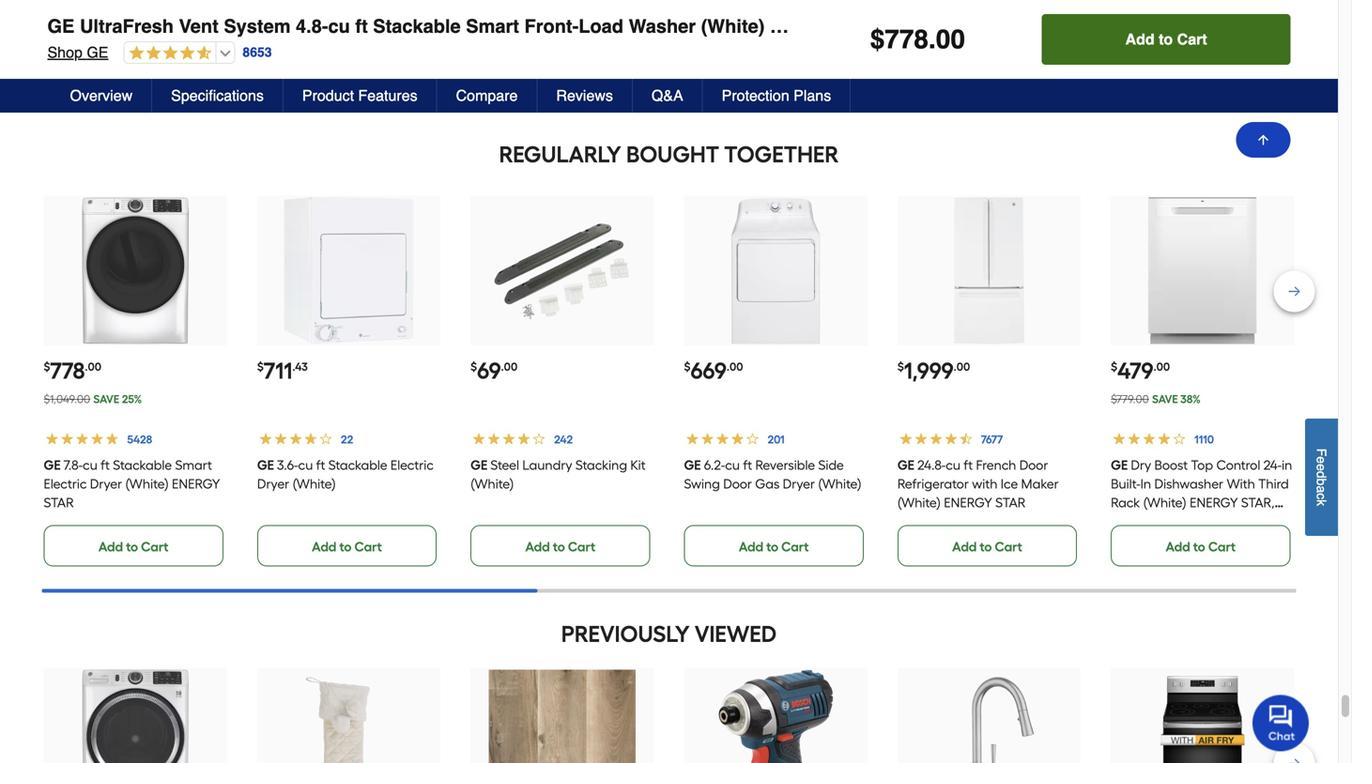 Task type: vqa. For each thing, say whether or not it's contained in the screenshot.


Task type: locate. For each thing, give the bounding box(es) containing it.
star down 7.8-
[[44, 495, 74, 511]]

control
[[1217, 458, 1261, 474]]

cu
[[328, 16, 350, 37], [83, 458, 97, 474], [298, 458, 313, 474], [726, 458, 740, 474], [946, 458, 961, 474]]

2 .00 from the left
[[501, 360, 518, 374]]

ge for 3.6-cu ft stackable electric dryer (white)
[[257, 458, 274, 474]]

e up the d
[[1315, 457, 1330, 464]]

(white) down steel
[[471, 476, 514, 492]]

1 horizontal spatial save
[[1153, 393, 1179, 406]]

cart inside add to cart button
[[1178, 31, 1208, 48]]

save inside 778 list item
[[93, 393, 119, 406]]

stackable inside 7.8-cu ft stackable smart electric dryer (white) energy star
[[113, 458, 172, 474]]

add to cart link inside the 479 list item
[[1112, 526, 1291, 567]]

top
[[1192, 458, 1214, 474]]

front-
[[525, 16, 579, 37]]

1 horizontal spatial electric
[[391, 458, 434, 474]]

.00 for 1,999
[[954, 360, 971, 374]]

save inside the 479 list item
[[1153, 393, 1179, 406]]

ultrafresh
[[80, 16, 174, 37]]

q&a button
[[633, 79, 703, 113]]

ge inside 669 list item
[[684, 458, 701, 474]]

0 horizontal spatial add to cart list item
[[898, 0, 1082, 68]]

$ inside $ 69 .00
[[471, 360, 477, 374]]

cu inside 6.2-cu ft reversible side swing door gas dryer (white)
[[726, 458, 740, 474]]

2 save from the left
[[1153, 393, 1179, 406]]

2 dryer from the left
[[257, 476, 290, 492]]

$ inside $ 669 .00
[[684, 360, 691, 374]]

4 .00 from the left
[[954, 360, 971, 374]]

dryer down the reversible
[[783, 476, 816, 492]]

e
[[1315, 457, 1330, 464], [1315, 464, 1330, 471]]

00
[[937, 24, 966, 54]]

ice
[[1001, 476, 1019, 492]]

.00 for 669
[[727, 360, 744, 374]]

1 horizontal spatial dryer
[[257, 476, 290, 492]]

door left gas
[[724, 476, 753, 492]]

0 vertical spatial door
[[1020, 458, 1049, 474]]

cart inside 778 list item
[[141, 539, 169, 555]]

c
[[1315, 493, 1330, 500]]

1 save from the left
[[93, 393, 119, 406]]

f e e d b a c k button
[[1306, 419, 1339, 536]]

1 horizontal spatial 778
[[885, 24, 929, 54]]

to inside 669 list item
[[767, 539, 779, 555]]

ge inside 69 list item
[[471, 458, 488, 474]]

4.6 stars image
[[124, 45, 212, 62]]

smart inside 7.8-cu ft stackable smart electric dryer (white) energy star
[[175, 458, 212, 474]]

(white) inside "steel laundry stacking kit (white)"
[[471, 476, 514, 492]]

0 horizontal spatial smart
[[175, 458, 212, 474]]

50-
[[1112, 514, 1131, 530]]

ge inside the 479 list item
[[1112, 458, 1129, 474]]

in
[[1141, 476, 1152, 492]]

add to cart inside 69 list item
[[526, 539, 596, 555]]

0 vertical spatial electric
[[391, 458, 434, 474]]

1 horizontal spatial door
[[1020, 458, 1049, 474]]

add to cart list item
[[898, 0, 1082, 68], [1112, 0, 1295, 68]]

reviews button
[[538, 79, 633, 113]]

ge up built-
[[1112, 458, 1129, 474]]

ge left steel
[[471, 458, 488, 474]]

vent
[[179, 16, 219, 37]]

(white) down side
[[819, 476, 862, 492]]

0 horizontal spatial dryer
[[90, 476, 122, 492]]

(white)
[[701, 16, 765, 37], [125, 476, 169, 492], [293, 476, 336, 492], [471, 476, 514, 492], [819, 476, 862, 492], [898, 495, 941, 511], [1144, 495, 1187, 511]]

gas
[[756, 476, 780, 492]]

0 horizontal spatial door
[[724, 476, 753, 492]]

24-
[[1264, 458, 1283, 474]]

ft inside 6.2-cu ft reversible side swing door gas dryer (white)
[[743, 458, 753, 474]]

arrow up image
[[1257, 132, 1272, 148]]

ge up shop at the top of the page
[[47, 16, 75, 37]]

save for 778
[[93, 393, 119, 406]]

bosch 12-volt max 1/4-in cordless impact driver image
[[703, 670, 850, 764]]

24.8-cu ft french door refrigerator with ice maker (white) energy star
[[898, 458, 1059, 511]]

add inside 669 list item
[[739, 539, 764, 555]]

maker
[[1022, 476, 1059, 492]]

star down ice
[[996, 495, 1026, 511]]

q&a
[[652, 87, 684, 104]]

previously viewed heading
[[42, 616, 1297, 654]]

ft right 7.8-
[[101, 458, 110, 474]]

ft inside 7.8-cu ft stackable smart electric dryer (white) energy star
[[101, 458, 110, 474]]

.00 inside $ 1,999 .00
[[954, 360, 971, 374]]

.00 inside $ 479 .00
[[1154, 360, 1171, 374]]

1 horizontal spatial smart
[[466, 16, 519, 37]]

ft right 3.6-
[[316, 458, 325, 474]]

(white) down 25%
[[125, 476, 169, 492]]

7.8-cu ft stackable smart electric dryer (white) energy star
[[44, 458, 220, 511]]

ge inside 778 list item
[[44, 458, 61, 474]]

2 horizontal spatial star
[[996, 495, 1026, 511]]

7.8-
[[64, 458, 83, 474]]

moen adler spot resist stainless single handle pull-down kitchen faucet with deck plate image
[[916, 670, 1063, 764]]

6.2-
[[704, 458, 726, 474]]

dryer inside 7.8-cu ft stackable smart electric dryer (white) energy star
[[90, 476, 122, 492]]

$ 711 .43
[[257, 358, 308, 385]]

compare button
[[437, 79, 538, 113]]

regularly
[[499, 141, 622, 168]]

specifications button
[[152, 79, 284, 113]]

add to cart
[[1126, 31, 1208, 48], [99, 40, 169, 56], [953, 40, 1023, 56], [1166, 40, 1237, 56], [99, 539, 169, 555], [312, 539, 382, 555], [526, 539, 596, 555], [739, 539, 809, 555], [953, 539, 1023, 555], [1166, 539, 1237, 555]]

kit
[[631, 458, 646, 474]]

1 .00 from the left
[[85, 360, 102, 374]]

.00 inside $ 669 .00
[[727, 360, 744, 374]]

add to cart link for steel laundry stacking kit (white)
[[471, 526, 651, 567]]

cart inside 669 list item
[[782, 539, 809, 555]]

$ for $ 711 .43
[[257, 360, 264, 374]]

dryer down $1,049.00 save 25%
[[90, 476, 122, 492]]

0 horizontal spatial save
[[93, 393, 119, 406]]

e up b
[[1315, 464, 1330, 471]]

save left 38%
[[1153, 393, 1179, 406]]

to inside 1,999 list item
[[980, 539, 993, 555]]

energy inside 24.8-cu ft french door refrigerator with ice maker (white) energy star
[[945, 495, 993, 511]]

protection
[[722, 87, 790, 104]]

add to cart link inside 1,999 list item
[[898, 526, 1078, 567]]

778 left 00
[[885, 24, 929, 54]]

product features
[[302, 87, 418, 104]]

add to cart link inside 669 list item
[[684, 526, 864, 567]]

cu inside 24.8-cu ft french door refrigerator with ice maker (white) energy star
[[946, 458, 961, 474]]

save left 25%
[[93, 393, 119, 406]]

3.6-cu ft stackable electric dryer (white)
[[257, 458, 434, 492]]

2 horizontal spatial dryer
[[783, 476, 816, 492]]

steel laundry stacking kit (white)
[[471, 458, 646, 492]]

ft up with
[[964, 458, 973, 474]]

3 dryer from the left
[[783, 476, 816, 492]]

load
[[579, 16, 624, 37]]

to inside 778 list item
[[126, 539, 138, 555]]

you may also like image
[[898, 0, 1082, 14]]

$ inside '$ 778 .00'
[[44, 360, 50, 374]]

holiday living 19-in off-white merry christmas stocking image
[[276, 670, 422, 764]]

.00
[[85, 360, 102, 374], [501, 360, 518, 374], [727, 360, 744, 374], [954, 360, 971, 374], [1154, 360, 1171, 374]]

dryer down 3.6-
[[257, 476, 290, 492]]

ft for 711
[[316, 458, 325, 474]]

ge left 7.8-
[[44, 458, 61, 474]]

cu for 711
[[298, 458, 313, 474]]

add to cart link inside 69 list item
[[471, 526, 651, 567]]

$ inside $ 711 .43
[[257, 360, 264, 374]]

1 vertical spatial 778
[[50, 358, 85, 385]]

ft inside 24.8-cu ft french door refrigerator with ice maker (white) energy star
[[964, 458, 973, 474]]

38%
[[1181, 393, 1202, 406]]

(white) down refrigerator
[[898, 495, 941, 511]]

$ inside $ 479 .00
[[1112, 360, 1118, 374]]

to
[[1159, 31, 1174, 48], [126, 40, 138, 56], [980, 40, 993, 56], [1194, 40, 1206, 56], [126, 539, 138, 555], [340, 539, 352, 555], [553, 539, 565, 555], [767, 539, 779, 555], [980, 539, 993, 555], [1194, 539, 1206, 555]]

ge for steel laundry stacking kit (white)
[[471, 458, 488, 474]]

stackable inside 3.6-cu ft stackable electric dryer (white)
[[329, 458, 388, 474]]

dryer
[[90, 476, 122, 492], [257, 476, 290, 492], [783, 476, 816, 492]]

add inside the 479 list item
[[1166, 539, 1191, 555]]

laundry
[[523, 458, 573, 474]]

$779.00
[[1112, 393, 1150, 406]]

$ inside $ 1,999 .00
[[898, 360, 905, 374]]

stackable down 25%
[[113, 458, 172, 474]]

add to cart link for 3.6-cu ft stackable electric dryer (white)
[[257, 526, 437, 567]]

(white) down 3.6-
[[293, 476, 336, 492]]

electric
[[391, 458, 434, 474], [44, 476, 87, 492]]

door up maker
[[1020, 458, 1049, 474]]

ft inside 3.6-cu ft stackable electric dryer (white)
[[316, 458, 325, 474]]

69 list item
[[471, 196, 654, 567]]

together
[[725, 141, 839, 168]]

add to cart link inside 711 list item
[[257, 526, 437, 567]]

stackable for 7.8-cu ft stackable smart electric dryer (white) energy star
[[113, 458, 172, 474]]

in
[[1283, 458, 1293, 474]]

ge left 3.6-
[[257, 458, 274, 474]]

add to cart link inside 778 list item
[[44, 526, 223, 567]]

(white) down in
[[1144, 495, 1187, 511]]

cart
[[1178, 31, 1208, 48], [141, 40, 169, 56], [995, 40, 1023, 56], [1209, 40, 1237, 56], [141, 539, 169, 555], [355, 539, 382, 555], [568, 539, 596, 555], [782, 539, 809, 555], [995, 539, 1023, 555], [1209, 539, 1237, 555]]

electric left steel
[[391, 458, 434, 474]]

to inside button
[[1159, 31, 1174, 48]]

1 vertical spatial door
[[724, 476, 753, 492]]

cu inside 3.6-cu ft stackable electric dryer (white)
[[298, 458, 313, 474]]

add inside 778 list item
[[99, 539, 123, 555]]

.43
[[292, 360, 308, 374]]

711 list item
[[257, 196, 441, 567]]

stackable
[[373, 16, 461, 37], [113, 458, 172, 474], [329, 458, 388, 474]]

5 .00 from the left
[[1154, 360, 1171, 374]]

add
[[1126, 31, 1155, 48], [99, 40, 123, 56], [953, 40, 977, 56], [1166, 40, 1191, 56], [99, 539, 123, 555], [312, 539, 337, 555], [526, 539, 550, 555], [739, 539, 764, 555], [953, 539, 977, 555], [1166, 539, 1191, 555]]

$ for $ 778 . 00
[[871, 24, 885, 54]]

(white) inside 3.6-cu ft stackable electric dryer (white)
[[293, 476, 336, 492]]

plans
[[794, 87, 832, 104]]

shop ge
[[47, 44, 108, 61]]

1 vertical spatial smart
[[175, 458, 212, 474]]

ft right 4.8-
[[356, 16, 368, 37]]

1 vertical spatial electric
[[44, 476, 87, 492]]

dishwasher
[[1155, 476, 1224, 492]]

ge steel laundry stacking kit (white) image
[[489, 198, 636, 345]]

$
[[871, 24, 885, 54], [44, 360, 50, 374], [257, 360, 264, 374], [471, 360, 477, 374], [684, 360, 691, 374], [898, 360, 905, 374], [1112, 360, 1118, 374]]

washer
[[629, 16, 696, 37]]

smart
[[466, 16, 519, 37], [175, 458, 212, 474]]

0 horizontal spatial electric
[[44, 476, 87, 492]]

25%
[[122, 393, 142, 406]]

(white) inside 24.8-cu ft french door refrigerator with ice maker (white) energy star
[[898, 495, 941, 511]]

.00 for 69
[[501, 360, 518, 374]]

add inside 711 list item
[[312, 539, 337, 555]]

$ for $ 669 .00
[[684, 360, 691, 374]]

previously viewed
[[562, 621, 777, 648]]

.00 inside '$ 778 .00'
[[85, 360, 102, 374]]

cu for 1,999
[[946, 458, 961, 474]]

ft right 6.2-
[[743, 458, 753, 474]]

1 horizontal spatial add to cart list item
[[1112, 0, 1295, 68]]

star left .
[[855, 16, 904, 37]]

778 up $1,049.00
[[50, 358, 85, 385]]

ge inside 1,999 list item
[[898, 458, 915, 474]]

69
[[477, 358, 501, 385]]

energy inside 7.8-cu ft stackable smart electric dryer (white) energy star
[[172, 476, 220, 492]]

ge 7.8-cu ft stackable smart electric dryer (white) energy star image
[[62, 198, 209, 345]]

778 inside list item
[[50, 358, 85, 385]]

save for 479
[[1153, 393, 1179, 406]]

ft
[[356, 16, 368, 37], [101, 458, 110, 474], [316, 458, 325, 474], [743, 458, 753, 474], [964, 458, 973, 474]]

save
[[93, 393, 119, 406], [1153, 393, 1179, 406]]

door
[[1020, 458, 1049, 474], [724, 476, 753, 492]]

1 dryer from the left
[[90, 476, 122, 492]]

ge inside 711 list item
[[257, 458, 274, 474]]

electric down 7.8-
[[44, 476, 87, 492]]

cart inside 1,999 list item
[[995, 539, 1023, 555]]

ge up swing
[[684, 458, 701, 474]]

electric inside 7.8-cu ft stackable smart electric dryer (white) energy star
[[44, 476, 87, 492]]

ge ultrafresh vent system 4.8-cu ft stackable smart front-load washer (white) energy star
[[47, 16, 904, 37]]

0 horizontal spatial 778
[[50, 358, 85, 385]]

reversible
[[756, 458, 816, 474]]

dryer inside 3.6-cu ft stackable electric dryer (white)
[[257, 476, 290, 492]]

3 .00 from the left
[[727, 360, 744, 374]]

0 vertical spatial 778
[[885, 24, 929, 54]]

$1,049.00 save 25%
[[44, 393, 142, 406]]

cart inside 69 list item
[[568, 539, 596, 555]]

stackable for 3.6-cu ft stackable electric dryer (white)
[[329, 458, 388, 474]]

stackable right 3.6-
[[329, 458, 388, 474]]

ge 3.6-cu ft stackable electric dryer (white) image
[[276, 198, 422, 345]]

.00 inside $ 69 .00
[[501, 360, 518, 374]]

ge left 24.8-
[[898, 458, 915, 474]]

0 horizontal spatial star
[[44, 495, 74, 511]]

0 vertical spatial smart
[[466, 16, 519, 37]]



Task type: describe. For each thing, give the bounding box(es) containing it.
6.2-cu ft reversible side swing door gas dryer (white)
[[684, 458, 862, 492]]

with
[[973, 476, 998, 492]]

cu inside 7.8-cu ft stackable smart electric dryer (white) energy star
[[83, 458, 97, 474]]

dba
[[1131, 514, 1155, 530]]

dry boost top control 24-in built-in dishwasher with third rack (white) energy star, 50-dba
[[1112, 458, 1293, 530]]

protection plans
[[722, 87, 832, 104]]

add to cart link for 24.8-cu ft french door refrigerator with ice maker (white) energy star
[[898, 526, 1078, 567]]

669 list item
[[684, 196, 868, 567]]

built-
[[1112, 476, 1141, 492]]

viewed
[[695, 621, 777, 648]]

add to cart inside 669 list item
[[739, 539, 809, 555]]

compare
[[456, 87, 518, 104]]

steel
[[491, 458, 520, 474]]

f e e d b a c k
[[1315, 449, 1330, 506]]

to inside 69 list item
[[553, 539, 565, 555]]

add inside 1,999 list item
[[953, 539, 977, 555]]

reviews
[[557, 87, 613, 104]]

ft for 669
[[743, 458, 753, 474]]

product
[[302, 87, 354, 104]]

product features button
[[284, 79, 437, 113]]

.00 for 479
[[1154, 360, 1171, 374]]

ge right shop at the top of the page
[[87, 44, 108, 61]]

479 list item
[[1112, 196, 1295, 567]]

refrigerator
[[898, 476, 969, 492]]

$ for $ 778 .00
[[44, 360, 50, 374]]

ge for 6.2-cu ft reversible side swing door gas dryer (white)
[[684, 458, 701, 474]]

with
[[1227, 476, 1256, 492]]

add to cart inside 778 list item
[[99, 539, 169, 555]]

star inside 24.8-cu ft french door refrigerator with ice maker (white) energy star
[[996, 495, 1026, 511]]

$ 778 . 00
[[871, 24, 966, 54]]

$1,049.00
[[44, 393, 90, 406]]

swing
[[684, 476, 721, 492]]

ge 6.2-cu ft reversible side swing door gas dryer (white) image
[[703, 198, 850, 345]]

energy inside dry boost top control 24-in built-in dishwasher with third rack (white) energy star, 50-dba
[[1190, 495, 1239, 511]]

add to cart inside 1,999 list item
[[953, 539, 1023, 555]]

ge dry boost top control 24-in built-in dishwasher with third rack (white) energy star, 50-dba image
[[1130, 198, 1277, 345]]

specifications
[[171, 87, 264, 104]]

ge for dry boost top control 24-in built-in dishwasher with third rack (white) energy star, 50-dba
[[1112, 458, 1129, 474]]

door inside 6.2-cu ft reversible side swing door gas dryer (white)
[[724, 476, 753, 492]]

star,
[[1242, 495, 1275, 511]]

rack
[[1112, 495, 1141, 511]]

add to cart link for 7.8-cu ft stackable smart electric dryer (white) energy star
[[44, 526, 223, 567]]

479
[[1118, 358, 1154, 385]]

1 horizontal spatial star
[[855, 16, 904, 37]]

778 for .
[[885, 24, 929, 54]]

add to cart inside 711 list item
[[312, 539, 382, 555]]

star inside 7.8-cu ft stackable smart electric dryer (white) energy star
[[44, 495, 74, 511]]

bought
[[627, 141, 720, 168]]

$ 669 .00
[[684, 358, 744, 385]]

to inside 711 list item
[[340, 539, 352, 555]]

add to cart inside the 479 list item
[[1166, 539, 1237, 555]]

side
[[819, 458, 844, 474]]

cart inside the 479 list item
[[1209, 539, 1237, 555]]

add inside button
[[1126, 31, 1155, 48]]

1 add to cart list item from the left
[[898, 0, 1082, 68]]

k
[[1315, 500, 1330, 506]]

.00 for 778
[[85, 360, 102, 374]]

whirlpool 30-in glass top 5 elements 5.3-cu ft self-cleaning air fry convection oven freestanding electric range (fingerprint resistant stainless steel) image
[[1130, 670, 1277, 764]]

add to cart link for dry boost top control 24-in built-in dishwasher with third rack (white) energy star, 50-dba
[[1112, 526, 1291, 567]]

stacking
[[576, 458, 628, 474]]

dryer inside 6.2-cu ft reversible side swing door gas dryer (white)
[[783, 476, 816, 492]]

a
[[1315, 486, 1330, 493]]

ge 24.8-cu ft french door refrigerator with ice maker (white) energy star image
[[916, 198, 1063, 345]]

(white) inside 6.2-cu ft reversible side swing door gas dryer (white)
[[819, 476, 862, 492]]

1 e from the top
[[1315, 457, 1330, 464]]

1,999 list item
[[898, 196, 1082, 567]]

778 list item
[[44, 196, 227, 567]]

3.6-
[[277, 458, 298, 474]]

d
[[1315, 471, 1330, 479]]

$ 1,999 .00
[[898, 358, 971, 385]]

1,999
[[905, 358, 954, 385]]

$779.00 save 38%
[[1112, 393, 1202, 406]]

french
[[977, 458, 1017, 474]]

third
[[1259, 476, 1290, 492]]

2 e from the top
[[1315, 464, 1330, 471]]

regularly bought together heading
[[42, 136, 1297, 173]]

8653
[[243, 45, 272, 60]]

4.8-
[[296, 16, 328, 37]]

f
[[1315, 449, 1330, 457]]

$ for $ 479 .00
[[1112, 360, 1118, 374]]

overview
[[70, 87, 133, 104]]

669
[[691, 358, 727, 385]]

(white) inside 7.8-cu ft stackable smart electric dryer (white) energy star
[[125, 476, 169, 492]]

door inside 24.8-cu ft french door refrigerator with ice maker (white) energy star
[[1020, 458, 1049, 474]]

$ 778 .00
[[44, 358, 102, 385]]

$ 479 .00
[[1112, 358, 1171, 385]]

add to cart link for 6.2-cu ft reversible side swing door gas dryer (white)
[[684, 526, 864, 567]]

add to cart button
[[1043, 14, 1291, 65]]

cali longboards seaboard oak 20-mil x 9-in w x 70-in l waterproof and water resistant interlocking luxury vinyl plank flooring (26.62-sq ft/ carton) image
[[489, 670, 636, 764]]

$ for $ 1,999 .00
[[898, 360, 905, 374]]

to inside the 479 list item
[[1194, 539, 1206, 555]]

$ 69 .00
[[471, 358, 518, 385]]

cart inside 711 list item
[[355, 539, 382, 555]]

protection plans button
[[703, 79, 851, 113]]

chat invite button image
[[1253, 695, 1311, 752]]

add inside 69 list item
[[526, 539, 550, 555]]

$ for $ 69 .00
[[471, 360, 477, 374]]

ft for 1,999
[[964, 458, 973, 474]]

24.8-
[[918, 458, 946, 474]]

(white) right the washer
[[701, 16, 765, 37]]

shop
[[47, 44, 83, 61]]

ge for 24.8-cu ft french door refrigerator with ice maker (white) energy star
[[898, 458, 915, 474]]

add to cart inside button
[[1126, 31, 1208, 48]]

2 add to cart list item from the left
[[1112, 0, 1295, 68]]

previously
[[562, 621, 690, 648]]

778 for .00
[[50, 358, 85, 385]]

cu for 669
[[726, 458, 740, 474]]

stackable up features
[[373, 16, 461, 37]]

ge ultrafresh vent system 4.8-cu ft stackable smart front-load washer (white) energy star image
[[62, 670, 209, 764]]

.
[[929, 24, 937, 54]]

overview button
[[51, 79, 152, 113]]

dry
[[1132, 458, 1152, 474]]

electric inside 3.6-cu ft stackable electric dryer (white)
[[391, 458, 434, 474]]

ge for 7.8-cu ft stackable smart electric dryer (white) energy star
[[44, 458, 61, 474]]

system
[[224, 16, 291, 37]]

711
[[264, 358, 292, 385]]

b
[[1315, 479, 1330, 486]]

features
[[358, 87, 418, 104]]

boost
[[1155, 458, 1189, 474]]

(white) inside dry boost top control 24-in built-in dishwasher with third rack (white) energy star, 50-dba
[[1144, 495, 1187, 511]]



